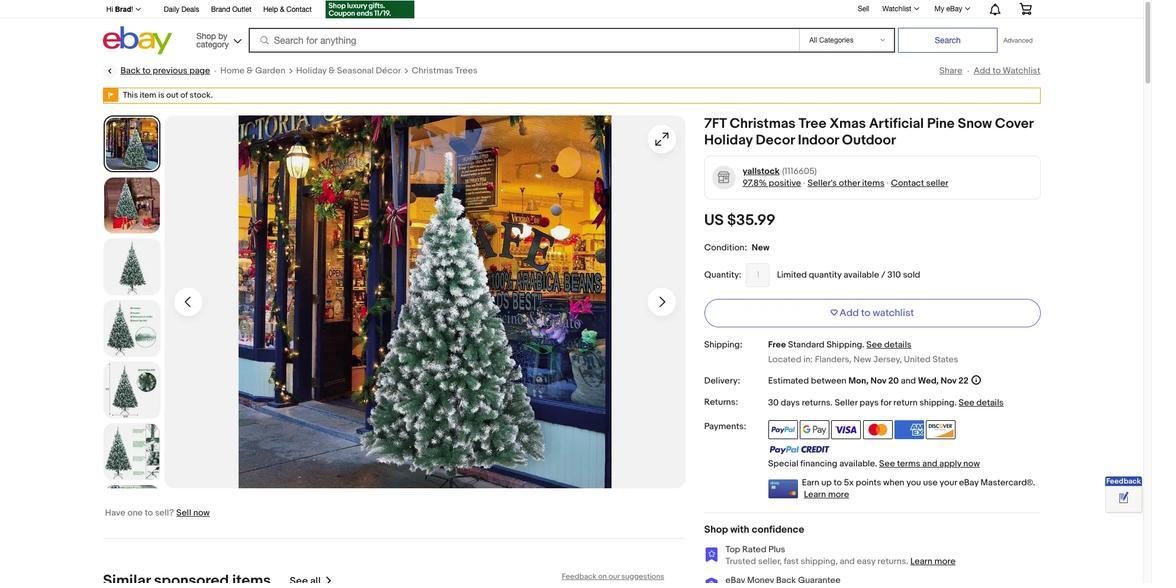 Task type: vqa. For each thing, say whether or not it's contained in the screenshot.
the Watchlist within the share | add to watchlist
no



Task type: locate. For each thing, give the bounding box(es) containing it.
!
[[131, 5, 133, 14]]

(1116605)
[[782, 166, 817, 177]]

1 with details__icon image from the top
[[705, 547, 719, 562]]

estimated between mon, nov 20 and wed, nov 22
[[769, 376, 969, 387]]

details up jersey,
[[885, 339, 912, 350]]

outdoor
[[843, 132, 897, 148]]

feedback
[[1107, 477, 1142, 486], [562, 572, 597, 581]]

0 vertical spatial ebay
[[947, 5, 963, 13]]

. up discover image at bottom
[[955, 398, 957, 409]]

0 horizontal spatial contact
[[287, 5, 312, 14]]

30 days returns . seller pays for return shipping . see details
[[769, 398, 1004, 409]]

1 vertical spatial ebay
[[960, 477, 979, 489]]

add to watchlist link
[[974, 65, 1041, 76]]

1 vertical spatial learn more link
[[911, 556, 956, 568]]

see down 22 at right
[[959, 398, 975, 409]]

to for previous
[[142, 65, 151, 76]]

1 horizontal spatial &
[[280, 5, 285, 14]]

picture 4 of 9 image
[[104, 301, 160, 356]]

united
[[904, 354, 931, 366]]

seller's other items
[[808, 177, 885, 189]]

picture 6 of 9 image
[[104, 424, 160, 480]]

this item is out of stock.
[[123, 90, 213, 100]]

add right share button
[[974, 65, 991, 76]]

0 horizontal spatial shop
[[196, 31, 216, 41]]

1 vertical spatial christmas
[[730, 115, 796, 132]]

learn more link down up on the bottom of page
[[804, 489, 850, 501]]

1 vertical spatial see details link
[[959, 398, 1004, 409]]

learn inside top rated plus trusted seller, fast shipping, and easy returns. learn more
[[911, 556, 933, 568]]

learn
[[804, 489, 827, 501], [911, 556, 933, 568]]

1 horizontal spatial more
[[935, 556, 956, 568]]

learn right returns.
[[911, 556, 933, 568]]

sell left watchlist link on the top right of the page
[[858, 5, 870, 13]]

days
[[781, 398, 800, 409]]

sold
[[903, 269, 921, 280]]

0 horizontal spatial add
[[840, 307, 859, 319]]

master card image
[[863, 421, 893, 440]]

& right home
[[247, 65, 253, 76]]

add for add to watchlist
[[974, 65, 991, 76]]

back to previous page
[[121, 65, 210, 76]]

none submit inside shop by category banner
[[899, 28, 998, 53]]

points
[[856, 477, 882, 489]]

learn more link right returns.
[[911, 556, 956, 568]]

1 vertical spatial feedback
[[562, 572, 597, 581]]

account navigation
[[100, 0, 1041, 20]]

with
[[731, 524, 750, 536]]

0 horizontal spatial nov
[[871, 376, 887, 387]]

to right one on the bottom left of page
[[145, 507, 153, 519]]

1 horizontal spatial and
[[901, 376, 916, 387]]

more right returns.
[[935, 556, 956, 568]]

visa image
[[832, 421, 861, 440]]

0 horizontal spatial &
[[247, 65, 253, 76]]

out
[[166, 90, 179, 100]]

brand outlet link
[[211, 4, 252, 17]]

more inside earn up to 5x points when you use your ebay mastercard®. learn more
[[828, 489, 850, 501]]

1 nov from the left
[[871, 376, 887, 387]]

to inside "button"
[[862, 307, 871, 319]]

mastercard®.
[[981, 477, 1036, 489]]

0 horizontal spatial learn more link
[[804, 489, 850, 501]]

to for watchlist
[[993, 65, 1001, 76]]

more
[[828, 489, 850, 501], [935, 556, 956, 568]]

1 vertical spatial watchlist
[[1003, 65, 1041, 76]]

1 horizontal spatial feedback
[[1107, 477, 1142, 486]]

hi
[[106, 5, 113, 14]]

1 vertical spatial and
[[923, 459, 938, 470]]

1 horizontal spatial contact
[[892, 177, 925, 189]]

1 vertical spatial learn
[[911, 556, 933, 568]]

see up when at the bottom right of page
[[880, 459, 896, 470]]

to left watchlist
[[862, 307, 871, 319]]

brand outlet
[[211, 5, 252, 14]]

your shopping cart image
[[1019, 3, 1033, 15]]

up
[[822, 477, 832, 489]]

watchlist down advanced link
[[1003, 65, 1041, 76]]

0 horizontal spatial more
[[828, 489, 850, 501]]

and
[[901, 376, 916, 387], [923, 459, 938, 470], [840, 556, 855, 568]]

0 vertical spatial see details link
[[867, 339, 912, 350]]

earn
[[802, 477, 820, 489]]

add
[[974, 65, 991, 76], [840, 307, 859, 319]]

1 horizontal spatial new
[[854, 354, 872, 366]]

0 vertical spatial add
[[974, 65, 991, 76]]

see details link for standard shipping . see details
[[867, 339, 912, 350]]

feedback for feedback on our suggestions
[[562, 572, 597, 581]]

0 vertical spatial shop
[[196, 31, 216, 41]]

0 vertical spatial holiday
[[296, 65, 327, 76]]

picture 5 of 9 image
[[104, 362, 160, 418]]

google pay image
[[800, 421, 830, 440]]

1 vertical spatial with details__icon image
[[705, 578, 719, 583]]

contact left seller
[[892, 177, 925, 189]]

paypal credit image
[[769, 446, 830, 455]]

picture 2 of 9 image
[[104, 177, 160, 233]]

20
[[889, 376, 899, 387]]

now
[[964, 459, 980, 470], [193, 507, 210, 519]]

returns:
[[705, 397, 738, 408]]

0 vertical spatial feedback
[[1107, 477, 1142, 486]]

0 vertical spatial learn
[[804, 489, 827, 501]]

more down 5x
[[828, 489, 850, 501]]

1 horizontal spatial now
[[964, 459, 980, 470]]

holiday right garden
[[296, 65, 327, 76]]

with details__icon image
[[705, 547, 719, 562], [705, 578, 719, 583]]

of
[[181, 90, 188, 100]]

None submit
[[899, 28, 998, 53]]

share
[[940, 65, 963, 76]]

nov left 22 at right
[[941, 376, 957, 387]]

shop inside shop by category
[[196, 31, 216, 41]]

0 horizontal spatial see details link
[[867, 339, 912, 350]]

0 vertical spatial learn more link
[[804, 489, 850, 501]]

ebay right my
[[947, 5, 963, 13]]

1 horizontal spatial details
[[977, 398, 1004, 409]]

contact
[[287, 5, 312, 14], [892, 177, 925, 189]]

2 vertical spatial see
[[880, 459, 896, 470]]

yallstock (1116605)
[[743, 166, 817, 177]]

1 horizontal spatial christmas
[[730, 115, 796, 132]]

now right apply
[[964, 459, 980, 470]]

and left easy at the right
[[840, 556, 855, 568]]

1 horizontal spatial nov
[[941, 376, 957, 387]]

2 nov from the left
[[941, 376, 957, 387]]

0 vertical spatial christmas
[[412, 65, 453, 76]]

you
[[907, 477, 922, 489]]

0 vertical spatial see
[[867, 339, 883, 350]]

2 horizontal spatial &
[[329, 65, 335, 76]]

jersey,
[[874, 354, 902, 366]]

& inside home & garden link
[[247, 65, 253, 76]]

new up quantity: text field
[[752, 242, 770, 253]]

new
[[752, 242, 770, 253], [854, 354, 872, 366]]

1 horizontal spatial learn
[[911, 556, 933, 568]]

share button
[[940, 65, 963, 76]]

& left seasonal
[[329, 65, 335, 76]]

0 horizontal spatial learn
[[804, 489, 827, 501]]

items
[[863, 177, 885, 189]]

1 horizontal spatial shop
[[705, 524, 729, 536]]

see details link for 30 days returns . seller pays for return shipping . see details
[[959, 398, 1004, 409]]

shop left "with"
[[705, 524, 729, 536]]

located
[[769, 354, 802, 366]]

1 horizontal spatial see details link
[[959, 398, 1004, 409]]

condition: new
[[705, 242, 770, 253]]

standard shipping . see details
[[788, 339, 912, 350]]

0 horizontal spatial watchlist
[[883, 5, 912, 13]]

1 vertical spatial details
[[977, 398, 1004, 409]]

shop left by
[[196, 31, 216, 41]]

0 horizontal spatial and
[[840, 556, 855, 568]]

add up standard shipping . see details
[[840, 307, 859, 319]]

nov left 20
[[871, 376, 887, 387]]

1 vertical spatial add
[[840, 307, 859, 319]]

1 vertical spatial contact
[[892, 177, 925, 189]]

$35.99
[[728, 211, 776, 230]]

back to previous page link
[[103, 64, 210, 78]]

category
[[196, 39, 229, 49]]

and inside top rated plus trusted seller, fast shipping, and easy returns. learn more
[[840, 556, 855, 568]]

& right help
[[280, 5, 285, 14]]

2 vertical spatial and
[[840, 556, 855, 568]]

sell now link
[[176, 507, 210, 519]]

shipping
[[827, 339, 863, 350]]

to down advanced link
[[993, 65, 1001, 76]]

picture 1 of 9 image
[[105, 116, 159, 171]]

to right back
[[142, 65, 151, 76]]

1 vertical spatial shop
[[705, 524, 729, 536]]

1 vertical spatial sell
[[176, 507, 191, 519]]

and up the use
[[923, 459, 938, 470]]

0 vertical spatial watchlist
[[883, 5, 912, 13]]

get the coupon image
[[326, 1, 415, 18]]

suggestions
[[621, 572, 664, 581]]

1 horizontal spatial learn more link
[[911, 556, 956, 568]]

christmas right 7ft
[[730, 115, 796, 132]]

1 vertical spatial holiday
[[705, 132, 753, 148]]

watchlist
[[873, 307, 915, 319]]

and right 20
[[901, 376, 916, 387]]

us
[[705, 211, 724, 230]]

artificial
[[870, 115, 924, 132]]

to left 5x
[[834, 477, 842, 489]]

0 vertical spatial with details__icon image
[[705, 547, 719, 562]]

sell?
[[155, 507, 174, 519]]

christmas inside 7ft christmas tree xmas artificial pine snow cover holiday decor indoor outdoor
[[730, 115, 796, 132]]

sell
[[858, 5, 870, 13], [176, 507, 191, 519]]

trusted
[[726, 556, 757, 568]]

terms
[[897, 459, 921, 470]]

contact seller
[[892, 177, 949, 189]]

watchlist right sell link
[[883, 5, 912, 13]]

contact right help
[[287, 5, 312, 14]]

1 horizontal spatial holiday
[[705, 132, 753, 148]]

sell right sell?
[[176, 507, 191, 519]]

tree
[[799, 115, 827, 132]]

0 horizontal spatial now
[[193, 507, 210, 519]]

& inside help & contact link
[[280, 5, 285, 14]]

ebay right your
[[960, 477, 979, 489]]

0 vertical spatial details
[[885, 339, 912, 350]]

0 horizontal spatial feedback
[[562, 572, 597, 581]]

0 vertical spatial contact
[[287, 5, 312, 14]]

1 horizontal spatial sell
[[858, 5, 870, 13]]

1 vertical spatial new
[[854, 354, 872, 366]]

& inside the "holiday & seasonal décor" "link"
[[329, 65, 335, 76]]

see details link up jersey,
[[867, 339, 912, 350]]

outlet
[[232, 5, 252, 14]]

1 horizontal spatial add
[[974, 65, 991, 76]]

seller,
[[759, 556, 782, 568]]

ebay mastercard image
[[769, 480, 798, 499]]

rated
[[743, 544, 767, 556]]

0 vertical spatial and
[[901, 376, 916, 387]]

see up located in: flanders, new jersey, united states
[[867, 339, 883, 350]]

0 horizontal spatial new
[[752, 242, 770, 253]]

. up located in: flanders, new jersey, united states
[[863, 339, 865, 350]]

christmas trees link
[[412, 65, 478, 77]]

contact seller link
[[892, 177, 949, 189]]

1 horizontal spatial watchlist
[[1003, 65, 1041, 76]]

add for add to watchlist
[[840, 307, 859, 319]]

quantity
[[809, 269, 842, 280]]

see details link down 22 at right
[[959, 398, 1004, 409]]

indoor
[[798, 132, 839, 148]]

located in: flanders, new jersey, united states
[[769, 354, 959, 366]]

add inside add to watchlist "button"
[[840, 307, 859, 319]]

2 horizontal spatial and
[[923, 459, 938, 470]]

home
[[220, 65, 245, 76]]

1 vertical spatial now
[[193, 507, 210, 519]]

new down standard shipping . see details
[[854, 354, 872, 366]]

0 horizontal spatial sell
[[176, 507, 191, 519]]

one
[[128, 507, 143, 519]]

ebay
[[947, 5, 963, 13], [960, 477, 979, 489]]

details right shipping
[[977, 398, 1004, 409]]

help & contact
[[263, 5, 312, 14]]

0 horizontal spatial holiday
[[296, 65, 327, 76]]

add to watchlist
[[840, 307, 915, 319]]

holiday up yallstock image
[[705, 132, 753, 148]]

30
[[769, 398, 779, 409]]

0 vertical spatial more
[[828, 489, 850, 501]]

None text field
[[290, 575, 321, 583]]

limited quantity available / 310 sold
[[777, 269, 921, 280]]

1 vertical spatial more
[[935, 556, 956, 568]]

0 horizontal spatial details
[[885, 339, 912, 350]]

310
[[888, 269, 901, 280]]

yallstock image
[[712, 165, 736, 190]]

0 vertical spatial sell
[[858, 5, 870, 13]]

holiday inside "link"
[[296, 65, 327, 76]]

learn down the earn
[[804, 489, 827, 501]]

learn more link for earn up to 5x points when you use your ebay mastercard®.
[[804, 489, 850, 501]]

now right sell?
[[193, 507, 210, 519]]

. left seller
[[831, 398, 833, 409]]

advanced
[[1004, 37, 1033, 44]]

returns.
[[878, 556, 909, 568]]

0 horizontal spatial christmas
[[412, 65, 453, 76]]

0 vertical spatial new
[[752, 242, 770, 253]]

christmas left the trees
[[412, 65, 453, 76]]



Task type: describe. For each thing, give the bounding box(es) containing it.
is
[[158, 90, 164, 100]]

daily deals link
[[164, 4, 199, 17]]

discover image
[[927, 421, 956, 440]]

apply
[[940, 459, 962, 470]]

picture 3 of 9 image
[[104, 239, 160, 295]]

seller
[[835, 398, 858, 409]]

return
[[894, 398, 918, 409]]

by
[[218, 31, 228, 41]]

to for watchlist
[[862, 307, 871, 319]]

0 horizontal spatial .
[[831, 398, 833, 409]]

/
[[882, 269, 886, 280]]

0 vertical spatial now
[[964, 459, 980, 470]]

earn up to 5x points when you use your ebay mastercard®. learn more
[[802, 477, 1036, 501]]

holiday inside 7ft christmas tree xmas artificial pine snow cover holiday decor indoor outdoor
[[705, 132, 753, 148]]

warning image
[[103, 88, 118, 102]]

& for contact
[[280, 5, 285, 14]]

7ft christmas tree xmas artificial pine snow cover holiday decor indoor outdoor - picture 1 of 9 image
[[164, 115, 686, 488]]

xmas
[[830, 115, 866, 132]]

see terms and apply now link
[[880, 459, 980, 470]]

have one to sell? sell now
[[105, 507, 210, 519]]

quantity:
[[705, 269, 742, 280]]

Quantity: text field
[[747, 263, 770, 287]]

more inside top rated plus trusted seller, fast shipping, and easy returns. learn more
[[935, 556, 956, 568]]

watchlist inside account navigation
[[883, 5, 912, 13]]

limited
[[777, 269, 807, 280]]

seasonal
[[337, 65, 374, 76]]

easy
[[857, 556, 876, 568]]

daily deals
[[164, 5, 199, 14]]

yallstock
[[743, 166, 780, 177]]

payments:
[[705, 421, 747, 432]]

yallstock link
[[743, 166, 780, 177]]

positive
[[769, 177, 802, 189]]

between
[[811, 376, 847, 387]]

free
[[769, 339, 786, 350]]

ebay inside earn up to 5x points when you use your ebay mastercard®. learn more
[[960, 477, 979, 489]]

holiday & seasonal décor link
[[296, 65, 401, 77]]

learn more link for trusted seller, fast shipping, and easy returns.
[[911, 556, 956, 568]]

previous
[[153, 65, 188, 76]]

brad
[[115, 5, 131, 14]]

on
[[598, 572, 607, 581]]

2 with details__icon image from the top
[[705, 578, 719, 583]]

1 vertical spatial see
[[959, 398, 975, 409]]

trees
[[455, 65, 478, 76]]

sell link
[[853, 5, 875, 13]]

Search for anything text field
[[250, 29, 797, 52]]

& for garden
[[247, 65, 253, 76]]

shop by category
[[196, 31, 229, 49]]

see for special financing available. see terms and apply now
[[880, 459, 896, 470]]

shipping:
[[705, 339, 743, 350]]

pays
[[860, 398, 879, 409]]

other
[[839, 177, 861, 189]]

item
[[140, 90, 156, 100]]

shop by category banner
[[100, 0, 1041, 57]]

shop for shop with confidence
[[705, 524, 729, 536]]

pine
[[928, 115, 955, 132]]

garden
[[255, 65, 286, 76]]

in:
[[804, 354, 813, 366]]

learn inside earn up to 5x points when you use your ebay mastercard®. learn more
[[804, 489, 827, 501]]

special
[[769, 459, 799, 470]]

condition:
[[705, 242, 747, 253]]

wed,
[[918, 376, 939, 387]]

my
[[935, 5, 945, 13]]

brand
[[211, 5, 230, 14]]

my ebay link
[[929, 2, 976, 16]]

1 horizontal spatial .
[[863, 339, 865, 350]]

special financing available. see terms and apply now
[[769, 459, 980, 470]]

estimated
[[769, 376, 809, 387]]

christmas trees
[[412, 65, 478, 76]]

feedback for feedback
[[1107, 477, 1142, 486]]

and for 20
[[901, 376, 916, 387]]

decor
[[756, 132, 795, 148]]

shop for shop by category
[[196, 31, 216, 41]]

contact inside help & contact link
[[287, 5, 312, 14]]

paypal image
[[769, 421, 798, 440]]

stock.
[[190, 90, 213, 100]]

help
[[263, 5, 278, 14]]

cover
[[996, 115, 1034, 132]]

top rated plus trusted seller, fast shipping, and easy returns. learn more
[[726, 544, 956, 568]]

shipping
[[920, 398, 955, 409]]

standard
[[788, 339, 825, 350]]

delivery:
[[705, 376, 741, 387]]

use
[[924, 477, 938, 489]]

5x
[[844, 477, 854, 489]]

seller
[[927, 177, 949, 189]]

american express image
[[895, 421, 925, 440]]

this
[[123, 90, 138, 100]]

add to watchlist
[[974, 65, 1041, 76]]

see for standard shipping . see details
[[867, 339, 883, 350]]

advanced link
[[998, 28, 1039, 52]]

& for seasonal
[[329, 65, 335, 76]]

ebay inside account navigation
[[947, 5, 963, 13]]

add to watchlist button
[[705, 299, 1041, 327]]

hi brad !
[[106, 5, 133, 14]]

and for terms
[[923, 459, 938, 470]]

2 horizontal spatial .
[[955, 398, 957, 409]]

when
[[884, 477, 905, 489]]

daily
[[164, 5, 180, 14]]

home & garden link
[[220, 65, 286, 77]]

feedback on our suggestions
[[562, 572, 664, 581]]

financing
[[801, 459, 838, 470]]

to inside earn up to 5x points when you use your ebay mastercard®. learn more
[[834, 477, 842, 489]]

7ft
[[705, 115, 727, 132]]

97.8% positive
[[743, 177, 802, 189]]

mon,
[[849, 376, 869, 387]]

22
[[959, 376, 969, 387]]

available.
[[840, 459, 878, 470]]

sell inside account navigation
[[858, 5, 870, 13]]



